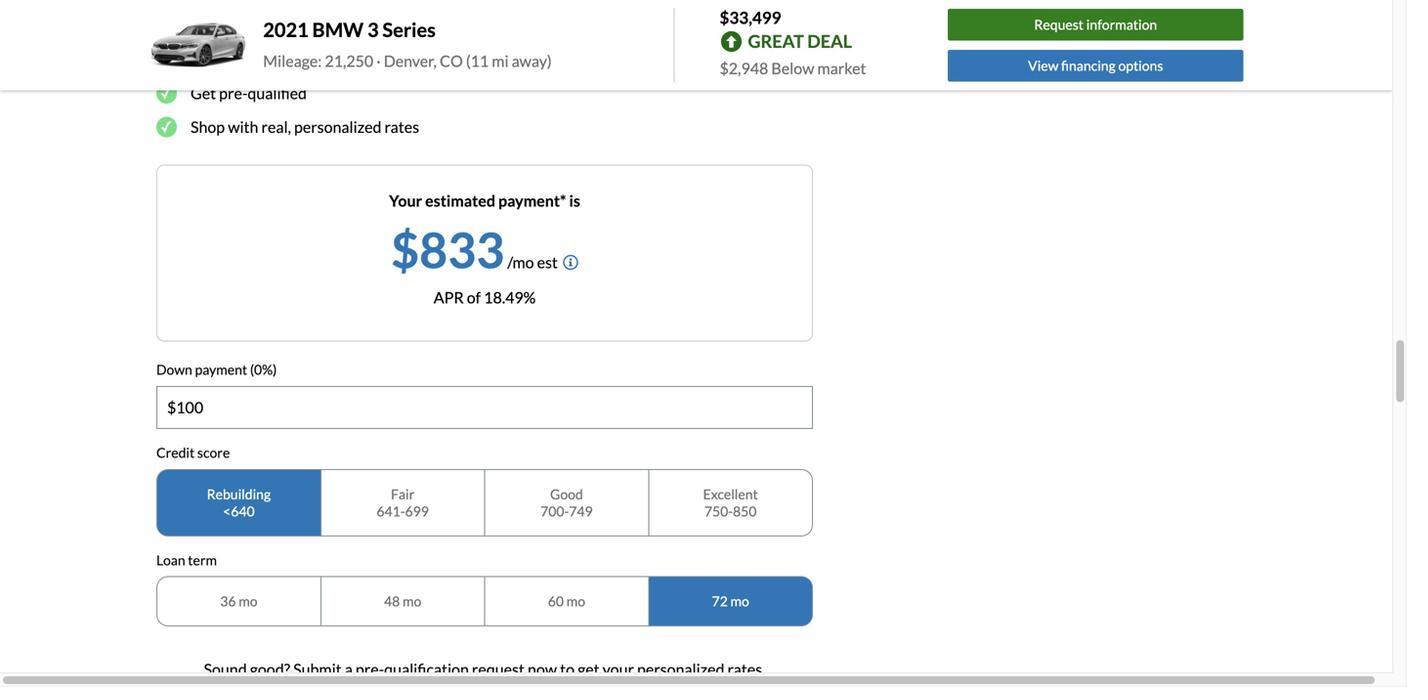 Task type: vqa. For each thing, say whether or not it's contained in the screenshot.
It
no



Task type: describe. For each thing, give the bounding box(es) containing it.
real,
[[261, 117, 291, 137]]

away)
[[512, 51, 552, 70]]

rebuilding <640
[[207, 486, 271, 519]]

699
[[405, 503, 429, 519]]

$2,948
[[720, 59, 769, 78]]

apr of 18.49%
[[434, 288, 536, 307]]

0 horizontal spatial your
[[254, 50, 286, 69]]

excellent 750-850
[[703, 486, 758, 519]]

749
[[569, 503, 593, 519]]

/mo
[[507, 253, 534, 272]]

rebuilding
[[207, 486, 271, 502]]

48 mo
[[384, 593, 421, 609]]

great
[[748, 30, 804, 52]]

financing
[[1061, 57, 1116, 74]]

qualified
[[248, 84, 307, 103]]

loan
[[156, 552, 185, 568]]

mo for 36 mo
[[239, 593, 258, 609]]

fair
[[391, 486, 415, 502]]

(11
[[466, 51, 489, 70]]

is
[[569, 191, 580, 210]]

get
[[578, 660, 600, 679]]

submit
[[293, 660, 342, 679]]

bmw
[[312, 18, 364, 41]]

great deal
[[748, 30, 852, 52]]

$33,499
[[720, 7, 781, 27]]

60
[[548, 593, 564, 609]]

850
[[733, 503, 757, 519]]

qualification
[[384, 660, 469, 679]]

view financing options button
[[948, 50, 1244, 82]]

down payment (0%)
[[156, 361, 277, 378]]

good 700-749
[[541, 486, 593, 519]]

excellent
[[703, 486, 758, 502]]

2021
[[263, 18, 309, 41]]

1 vertical spatial payment
[[195, 361, 247, 378]]

series
[[383, 18, 436, 41]]

mo for 72 mo
[[731, 593, 749, 609]]

of
[[467, 288, 481, 307]]

rates
[[385, 117, 419, 137]]

72
[[712, 593, 728, 609]]

21,250
[[325, 51, 374, 70]]

estimated
[[425, 191, 495, 210]]

mileage:
[[263, 51, 322, 70]]

1 horizontal spatial your
[[603, 660, 634, 679]]

request information button
[[948, 9, 1244, 41]]

score
[[197, 444, 230, 461]]

deal
[[808, 30, 852, 52]]

co
[[440, 51, 463, 70]]

·
[[377, 51, 381, 70]]

3
[[367, 18, 379, 41]]

info circle image
[[563, 255, 579, 270]]

0 horizontal spatial personalized
[[294, 117, 382, 137]]



Task type: locate. For each thing, give the bounding box(es) containing it.
2021 bmw 3 series image
[[149, 8, 248, 82]]

apr
[[434, 288, 464, 307]]

Down payment (0%) text field
[[157, 387, 812, 428]]

750-
[[705, 503, 733, 519]]

market
[[818, 59, 866, 78]]

0 horizontal spatial payment
[[195, 361, 247, 378]]

rates.
[[728, 660, 766, 679]]

mo
[[239, 593, 258, 609], [403, 593, 421, 609], [567, 593, 585, 609], [731, 593, 749, 609]]

your estimated payment* is
[[389, 191, 580, 210]]

good
[[550, 486, 583, 502]]

your down 2021
[[254, 50, 286, 69]]

information
[[1087, 16, 1157, 33]]

get pre-qualified
[[191, 84, 307, 103]]

personalized
[[294, 117, 382, 137], [637, 660, 725, 679]]

good?
[[250, 660, 290, 679]]

36 mo
[[220, 593, 258, 609]]

0 horizontal spatial pre-
[[219, 84, 248, 103]]

credit
[[156, 444, 195, 461]]

loan term
[[156, 552, 217, 568]]

1 vertical spatial your
[[603, 660, 634, 679]]

$833 /mo est
[[391, 220, 558, 279]]

mo for 48 mo
[[403, 593, 421, 609]]

0 vertical spatial pre-
[[219, 84, 248, 103]]

payment*
[[499, 191, 566, 210]]

0 vertical spatial personalized
[[294, 117, 382, 137]]

shop
[[191, 117, 225, 137]]

shop with real, personalized rates
[[191, 117, 419, 137]]

to
[[560, 660, 575, 679]]

view
[[1028, 57, 1059, 74]]

60 mo
[[548, 593, 585, 609]]

pre- right a
[[356, 660, 384, 679]]

now
[[528, 660, 557, 679]]

payment down bmw in the top of the page
[[289, 50, 349, 69]]

(0%)
[[250, 361, 277, 378]]

48
[[384, 593, 400, 609]]

options
[[1119, 57, 1164, 74]]

personalized left "rates."
[[637, 660, 725, 679]]

0 vertical spatial payment
[[289, 50, 349, 69]]

get
[[191, 84, 216, 103]]

18.49%
[[484, 288, 536, 307]]

<640
[[223, 503, 255, 519]]

1 vertical spatial personalized
[[637, 660, 725, 679]]

your right get
[[603, 660, 634, 679]]

fair 641-699
[[377, 486, 429, 519]]

request information
[[1034, 16, 1157, 33]]

view financing options
[[1028, 57, 1164, 74]]

4 mo from the left
[[731, 593, 749, 609]]

$2,948 below market
[[720, 59, 866, 78]]

mo for 60 mo
[[567, 593, 585, 609]]

term
[[188, 552, 217, 568]]

a
[[345, 660, 353, 679]]

estimate your payment
[[191, 50, 349, 69]]

personalized right real,
[[294, 117, 382, 137]]

mo right 60
[[567, 593, 585, 609]]

2021 bmw 3 series mileage: 21,250 · denver, co (11 mi away)
[[263, 18, 552, 70]]

mo right '48'
[[403, 593, 421, 609]]

estimate
[[191, 50, 251, 69]]

0 vertical spatial your
[[254, 50, 286, 69]]

below
[[772, 59, 815, 78]]

mi
[[492, 51, 509, 70]]

sound
[[204, 660, 247, 679]]

pre-
[[219, 84, 248, 103], [356, 660, 384, 679]]

1 mo from the left
[[239, 593, 258, 609]]

with
[[228, 117, 258, 137]]

sound good? submit a pre-qualification request now to get your personalized rates.
[[204, 660, 766, 679]]

credit score
[[156, 444, 230, 461]]

payment
[[289, 50, 349, 69], [195, 361, 247, 378]]

mo right 36
[[239, 593, 258, 609]]

2 mo from the left
[[403, 593, 421, 609]]

1 horizontal spatial personalized
[[637, 660, 725, 679]]

down
[[156, 361, 192, 378]]

$833
[[391, 220, 504, 279]]

3 mo from the left
[[567, 593, 585, 609]]

1 vertical spatial pre-
[[356, 660, 384, 679]]

1 horizontal spatial pre-
[[356, 660, 384, 679]]

641-
[[377, 503, 405, 519]]

payment left (0%)
[[195, 361, 247, 378]]

request
[[472, 660, 525, 679]]

72 mo
[[712, 593, 749, 609]]

denver,
[[384, 51, 437, 70]]

your
[[389, 191, 422, 210]]

request
[[1034, 16, 1084, 33]]

700-
[[541, 503, 569, 519]]

est
[[537, 253, 558, 272]]

mo right 72 in the right of the page
[[731, 593, 749, 609]]

36
[[220, 593, 236, 609]]

pre- right get
[[219, 84, 248, 103]]

1 horizontal spatial payment
[[289, 50, 349, 69]]



